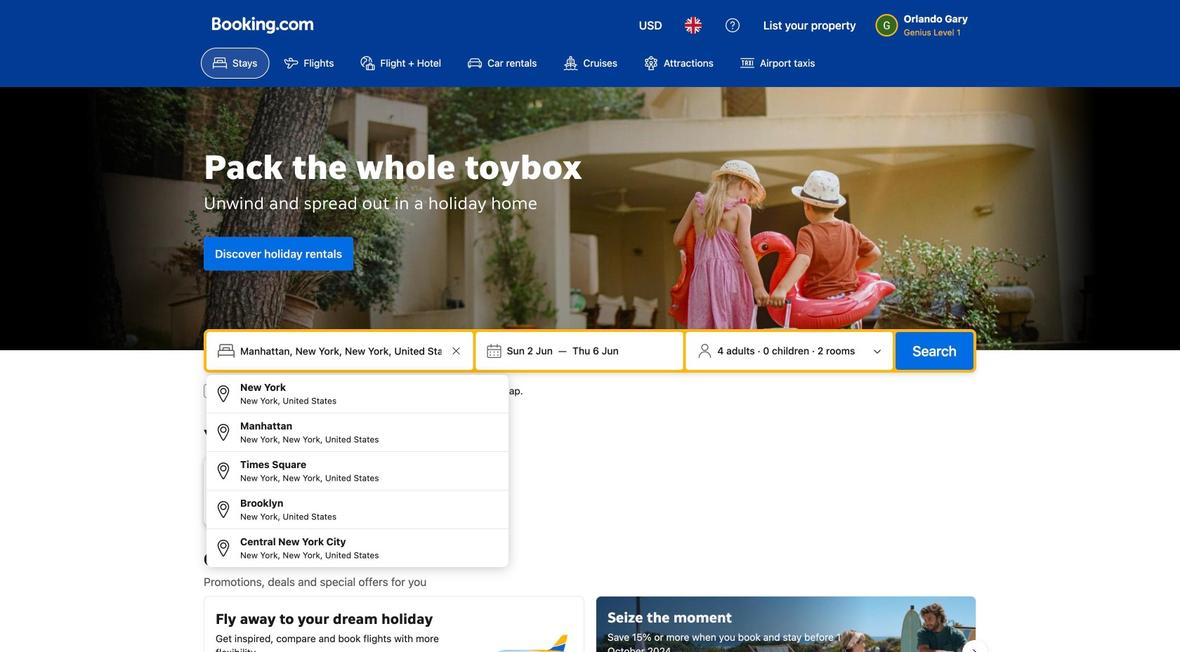 Task type: vqa. For each thing, say whether or not it's contained in the screenshot.
"BOOKING.COM" image
yes



Task type: describe. For each thing, give the bounding box(es) containing it.
booking.com image
[[212, 17, 313, 34]]

fly away to your dream holiday image
[[485, 608, 573, 653]]

two people chatting by the pool image
[[596, 597, 976, 653]]



Task type: locate. For each thing, give the bounding box(es) containing it.
group
[[207, 375, 509, 568]]

Where are you going? field
[[235, 339, 448, 364]]

region
[[192, 591, 988, 653]]



